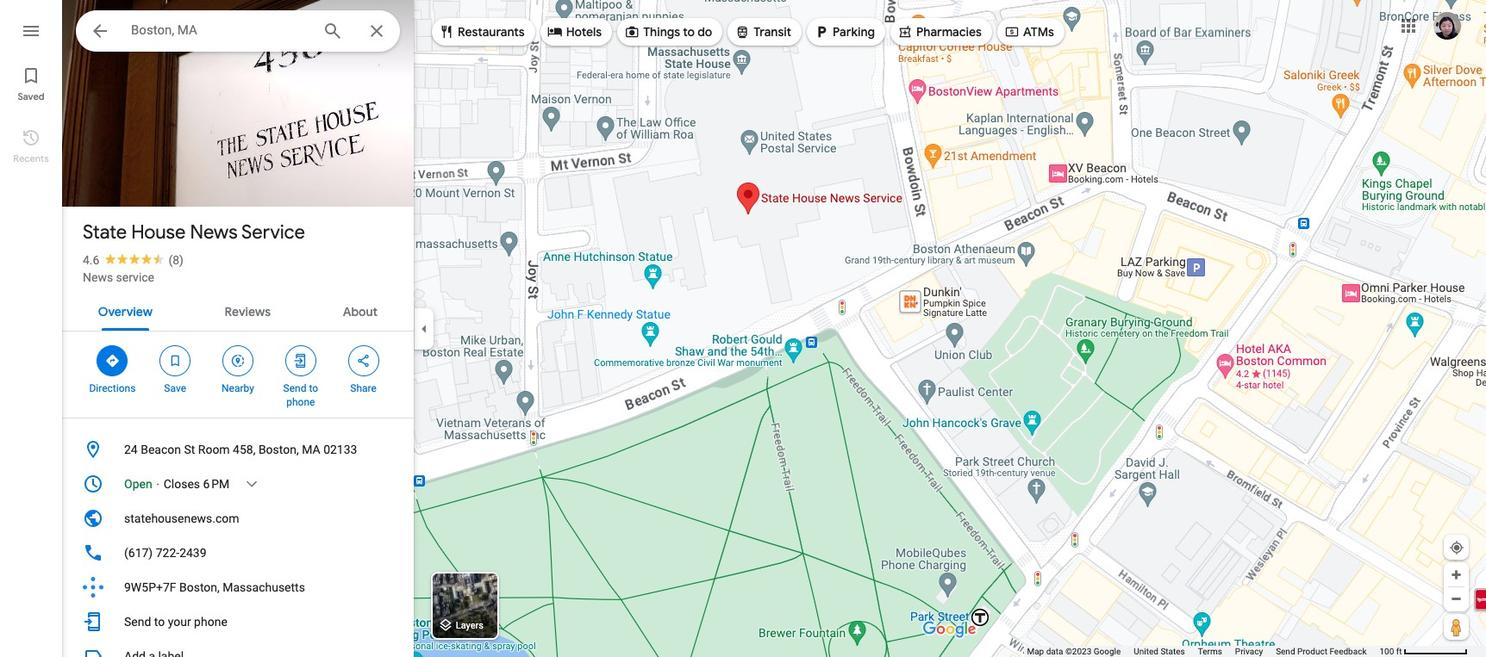Task type: vqa. For each thing, say whether or not it's contained in the screenshot.
the Nearby within  Nearby restaurants
no



Task type: describe. For each thing, give the bounding box(es) containing it.
64 photos button
[[75, 164, 174, 194]]

⋅
[[155, 478, 161, 491]]


[[105, 352, 120, 371]]

open
[[124, 478, 152, 491]]

reviews
[[225, 304, 271, 320]]

atms
[[1023, 24, 1054, 40]]

1 horizontal spatial news
[[190, 221, 238, 245]]

send to phone
[[283, 383, 318, 409]]

news inside button
[[83, 271, 113, 284]]

reviews button
[[211, 290, 285, 331]]

room
[[198, 443, 230, 457]]

100
[[1380, 647, 1394, 657]]

google maps element
[[0, 0, 1486, 658]]

 button
[[76, 10, 124, 55]]

save
[[164, 383, 186, 395]]

layers
[[456, 621, 484, 632]]

9w5p+7f boston, massachusetts button
[[62, 571, 414, 605]]

news service
[[83, 271, 154, 284]]

send for send product feedback
[[1276, 647, 1295, 657]]

service
[[116, 271, 154, 284]]

data
[[1046, 647, 1063, 657]]

pharmacies
[[916, 24, 982, 40]]


[[230, 352, 246, 371]]

(617) 722-2439
[[124, 547, 207, 560]]

service
[[241, 221, 305, 245]]

show street view coverage image
[[1444, 615, 1469, 641]]

24
[[124, 443, 138, 457]]

send to your phone
[[124, 616, 227, 629]]

state house news service
[[83, 221, 305, 245]]

about button
[[329, 290, 391, 331]]

to for send to phone
[[309, 383, 318, 395]]

directions
[[89, 383, 136, 395]]


[[293, 352, 308, 371]]

to inside  things to do
[[683, 24, 695, 40]]


[[814, 22, 829, 41]]

actions for state house news service region
[[62, 332, 414, 418]]

show your location image
[[1449, 541, 1465, 556]]

24 beacon st room 458, boston, ma 02133
[[124, 443, 357, 457]]

02133
[[323, 443, 357, 457]]

terms button
[[1198, 647, 1222, 658]]

©2023
[[1066, 647, 1092, 657]]

phone inside button
[[194, 616, 227, 629]]

parking
[[833, 24, 875, 40]]

send product feedback
[[1276, 647, 1367, 657]]

recents
[[13, 153, 49, 165]]

news service button
[[83, 269, 154, 286]]

boston, inside "button"
[[259, 443, 299, 457]]


[[167, 352, 183, 371]]

show open hours for the week image
[[244, 477, 260, 492]]

9w5p+7f
[[124, 581, 176, 595]]

united
[[1134, 647, 1159, 657]]

send to your phone button
[[62, 605, 414, 640]]

send for send to phone
[[283, 383, 306, 395]]

4.6 stars image
[[100, 253, 168, 265]]

share
[[350, 383, 377, 395]]


[[356, 352, 371, 371]]

privacy button
[[1235, 647, 1263, 658]]

 transit
[[735, 22, 791, 41]]

map
[[1027, 647, 1044, 657]]

product
[[1297, 647, 1328, 657]]

 atms
[[1004, 22, 1054, 41]]

beacon
[[141, 443, 181, 457]]

24 beacon st room 458, boston, ma 02133 button
[[62, 433, 414, 467]]

Boston, MA field
[[76, 10, 400, 52]]


[[90, 19, 110, 43]]

ma
[[302, 443, 320, 457]]


[[624, 22, 640, 41]]

boston, inside button
[[179, 581, 220, 595]]



Task type: locate. For each thing, give the bounding box(es) containing it.
send inside send to phone
[[283, 383, 306, 395]]

collapse side panel image
[[415, 319, 434, 338]]

send inside button
[[124, 616, 151, 629]]


[[1004, 22, 1020, 41]]

to inside button
[[154, 616, 165, 629]]

send product feedback button
[[1276, 647, 1367, 658]]


[[439, 22, 454, 41]]

 hotels
[[547, 22, 602, 41]]

0 vertical spatial send
[[283, 383, 306, 395]]

google account: michele murakami  
(michele.murakami@adept.ai) image
[[1434, 12, 1461, 39]]

zoom in image
[[1450, 569, 1463, 582]]

to inside send to phone
[[309, 383, 318, 395]]

(617) 722-2439 button
[[62, 536, 414, 571]]

458,
[[233, 443, 256, 457]]

phone inside send to phone
[[286, 397, 315, 409]]

states
[[1161, 647, 1185, 657]]

to left share at the bottom of the page
[[309, 383, 318, 395]]

boston, left ma
[[259, 443, 299, 457]]

tab list inside state house news service "main content"
[[62, 290, 414, 331]]

1 vertical spatial boston,
[[179, 581, 220, 595]]

0 horizontal spatial phone
[[194, 616, 227, 629]]

 pharmacies
[[897, 22, 982, 41]]

100 ft
[[1380, 647, 1402, 657]]

2 horizontal spatial send
[[1276, 647, 1295, 657]]

0 vertical spatial news
[[190, 221, 238, 245]]

0 horizontal spatial boston,
[[179, 581, 220, 595]]

restaurants
[[458, 24, 525, 40]]

100 ft button
[[1380, 647, 1468, 657]]

things
[[643, 24, 680, 40]]

4.6
[[83, 253, 100, 267]]

information for state house news service region
[[62, 433, 414, 640]]

2 vertical spatial to
[[154, 616, 165, 629]]

tab list containing overview
[[62, 290, 414, 331]]

hours image
[[83, 474, 103, 495]]

photo of state house news service image
[[0, 0, 548, 207]]

photos
[[125, 171, 168, 187]]

boston, down 2439
[[179, 581, 220, 595]]

to left your
[[154, 616, 165, 629]]

0 horizontal spatial to
[[154, 616, 165, 629]]

2 vertical spatial send
[[1276, 647, 1295, 657]]

 search field
[[76, 10, 400, 55]]

0 vertical spatial to
[[683, 24, 695, 40]]

send down 
[[283, 383, 306, 395]]


[[547, 22, 563, 41]]

overview button
[[84, 290, 166, 331]]

news right house
[[190, 221, 238, 245]]

house
[[131, 221, 186, 245]]

terms
[[1198, 647, 1222, 657]]

1 horizontal spatial to
[[309, 383, 318, 395]]

footer inside google maps element
[[1027, 647, 1380, 658]]

google
[[1094, 647, 1121, 657]]

1 vertical spatial to
[[309, 383, 318, 395]]

 restaurants
[[439, 22, 525, 41]]

to
[[683, 24, 695, 40], [309, 383, 318, 395], [154, 616, 165, 629]]

recents button
[[0, 121, 62, 169]]

0 vertical spatial phone
[[286, 397, 315, 409]]

0 horizontal spatial send
[[124, 616, 151, 629]]


[[897, 22, 913, 41]]

64
[[106, 171, 122, 187]]

6 pm
[[203, 478, 229, 491]]

overview
[[98, 304, 153, 320]]

send down 9w5p+7f
[[124, 616, 151, 629]]

statehousenews.com link
[[62, 502, 414, 536]]

1 horizontal spatial phone
[[286, 397, 315, 409]]

 parking
[[814, 22, 875, 41]]

st
[[184, 443, 195, 457]]

1 vertical spatial news
[[83, 271, 113, 284]]

phone
[[286, 397, 315, 409], [194, 616, 227, 629]]

transit
[[754, 24, 791, 40]]

menu image
[[21, 21, 41, 41]]

phone down 
[[286, 397, 315, 409]]

1 horizontal spatial boston,
[[259, 443, 299, 457]]

your
[[168, 616, 191, 629]]

footer containing map data ©2023 google
[[1027, 647, 1380, 658]]

footer
[[1027, 647, 1380, 658]]

0 vertical spatial boston,
[[259, 443, 299, 457]]

massachusetts
[[223, 581, 305, 595]]

2 horizontal spatial to
[[683, 24, 695, 40]]

None field
[[131, 20, 309, 41]]

 things to do
[[624, 22, 712, 41]]

about
[[343, 304, 378, 320]]

send for send to your phone
[[124, 616, 151, 629]]

closes
[[164, 478, 200, 491]]

send left product
[[1276, 647, 1295, 657]]

0 horizontal spatial news
[[83, 271, 113, 284]]

to left do
[[683, 24, 695, 40]]

phone right your
[[194, 616, 227, 629]]

state house news service main content
[[0, 0, 548, 658]]


[[735, 22, 750, 41]]

saved
[[18, 91, 44, 103]]

saved button
[[0, 59, 62, 107]]

do
[[698, 24, 712, 40]]

1 vertical spatial phone
[[194, 616, 227, 629]]

ft
[[1396, 647, 1402, 657]]

news down 4.6
[[83, 271, 113, 284]]

privacy
[[1235, 647, 1263, 657]]

open ⋅ closes 6 pm
[[124, 478, 229, 491]]

hotels
[[566, 24, 602, 40]]

2439
[[179, 547, 207, 560]]

nearby
[[222, 383, 254, 395]]

8 reviews element
[[168, 253, 184, 267]]

news
[[190, 221, 238, 245], [83, 271, 113, 284]]

1 horizontal spatial send
[[283, 383, 306, 395]]

list containing saved
[[0, 0, 62, 658]]

tab list
[[62, 290, 414, 331]]

list
[[0, 0, 62, 658]]

united states button
[[1134, 647, 1185, 658]]

none field inside boston, ma field
[[131, 20, 309, 41]]

722-
[[156, 547, 179, 560]]

send
[[283, 383, 306, 395], [124, 616, 151, 629], [1276, 647, 1295, 657]]

zoom out image
[[1450, 593, 1463, 606]]

(8)
[[168, 253, 184, 267]]

to for send to your phone
[[154, 616, 165, 629]]

united states
[[1134, 647, 1185, 657]]

64 photos
[[106, 171, 168, 187]]

state
[[83, 221, 127, 245]]

9w5p+7f boston, massachusetts
[[124, 581, 305, 595]]

map data ©2023 google
[[1027, 647, 1121, 657]]

(617)
[[124, 547, 153, 560]]

send inside button
[[1276, 647, 1295, 657]]

feedback
[[1330, 647, 1367, 657]]

1 vertical spatial send
[[124, 616, 151, 629]]



